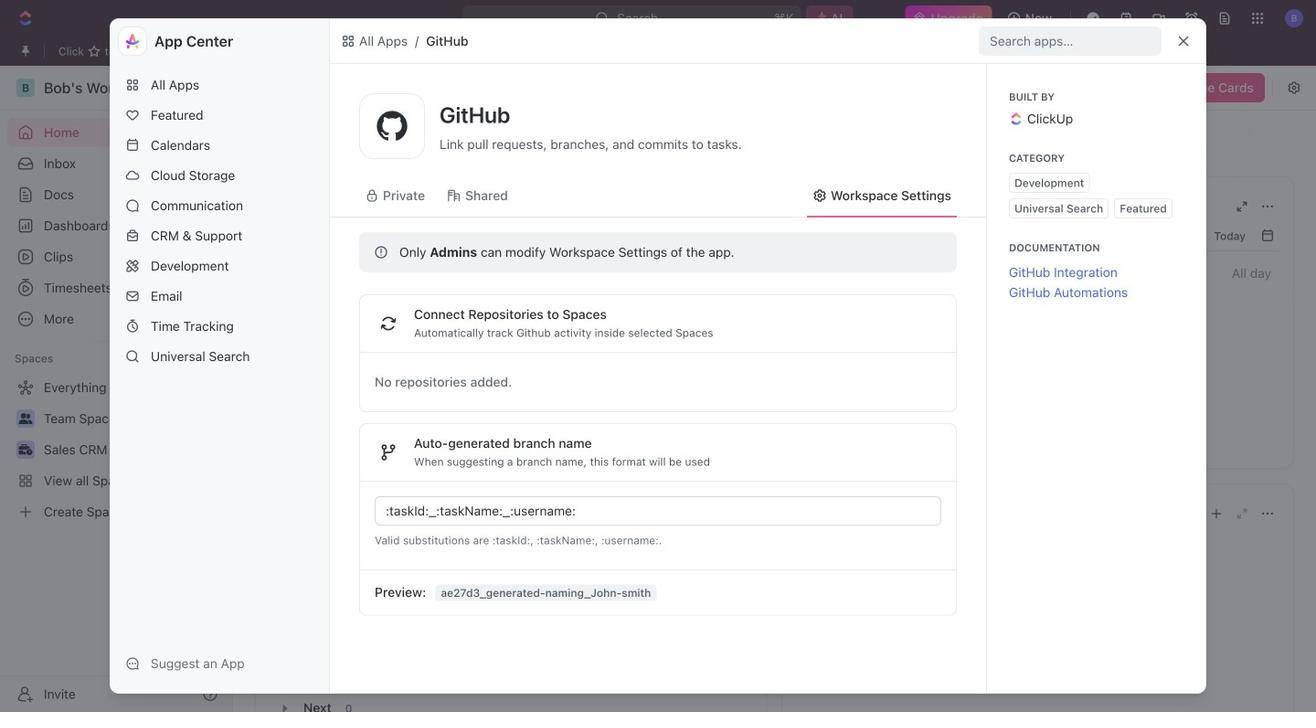 Task type: vqa. For each thing, say whether or not it's contained in the screenshot.
1st XR6E7 icon from the right
yes



Task type: locate. For each thing, give the bounding box(es) containing it.
None field
[[386, 500, 934, 522]]

1 horizontal spatial xr6e7 image
[[447, 188, 462, 203]]

akvyc image
[[341, 34, 356, 48]]

tree
[[7, 373, 225, 527]]

tab list
[[274, 528, 748, 573]]

Search apps… field
[[990, 30, 1155, 52]]

tree inside the sidebar navigation
[[7, 373, 225, 527]]

sidebar navigation
[[0, 66, 233, 712]]

xr6e7 image
[[365, 188, 379, 203], [447, 188, 462, 203]]

2 xr6e7 image from the left
[[447, 188, 462, 203]]

0 horizontal spatial xr6e7 image
[[365, 188, 379, 203]]

1 xr6e7 image from the left
[[365, 188, 379, 203]]

dialog
[[110, 18, 1207, 694]]

xr6e7 image
[[813, 188, 827, 203]]



